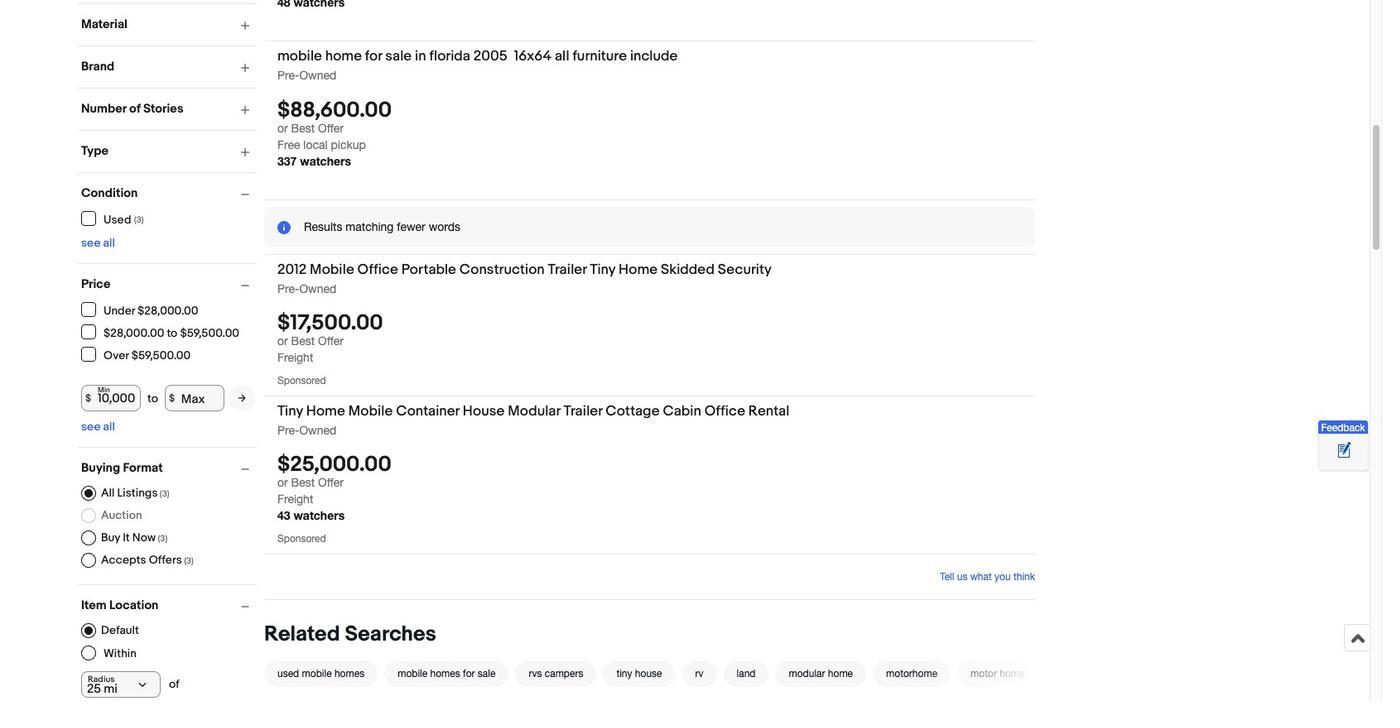 Task type: vqa. For each thing, say whether or not it's contained in the screenshot.
(3) inside Accepts Offers (3)
yes



Task type: locate. For each thing, give the bounding box(es) containing it.
listings
[[117, 486, 158, 500]]

home
[[325, 48, 362, 65], [828, 668, 853, 680], [1000, 668, 1025, 680]]

skidded
[[661, 261, 715, 278]]

1 horizontal spatial home
[[619, 261, 658, 278]]

sale left in
[[385, 48, 412, 65]]

rv
[[695, 668, 704, 680]]

see up price
[[81, 236, 101, 250]]

0 vertical spatial office
[[357, 261, 398, 278]]

buy it now (3)
[[101, 531, 168, 545]]

homes inside used mobile homes link
[[335, 668, 365, 680]]

house
[[635, 668, 662, 680]]

1 vertical spatial offer
[[318, 334, 344, 348]]

$59,500.00
[[180, 326, 239, 340], [131, 348, 191, 362]]

for inside mobile homes for sale link
[[463, 668, 475, 680]]

0 vertical spatial or
[[277, 121, 288, 135]]

1 $ from the left
[[85, 392, 91, 405]]

0 horizontal spatial sale
[[385, 48, 412, 65]]

best inside the $25,000.00 or best offer freight 43 watchers
[[291, 476, 315, 489]]

owned inside 2012 mobile office portable construction trailer tiny home skidded security pre-owned
[[299, 282, 336, 295]]

tiny down results matching fewer words region
[[590, 261, 615, 278]]

owned up $25,000.00
[[299, 424, 336, 437]]

pre- up $25,000.00
[[277, 424, 299, 437]]

2 owned from the top
[[299, 282, 336, 295]]

trailer right modular
[[564, 403, 602, 420]]

$28,000.00 up the over $59,500.00 link on the left of the page
[[104, 326, 164, 340]]

2 $ from the left
[[169, 392, 175, 405]]

0 vertical spatial see all button
[[81, 236, 115, 250]]

to down the under $28,000.00
[[167, 326, 178, 340]]

1 vertical spatial home
[[306, 403, 345, 420]]

1 vertical spatial office
[[704, 403, 745, 420]]

rvs campers
[[529, 668, 583, 680]]

0 vertical spatial $28,000.00
[[138, 304, 198, 318]]

3 owned from the top
[[299, 424, 336, 437]]

portable
[[402, 261, 456, 278]]

mobile up $88,600.00
[[277, 48, 322, 65]]

1 best from the top
[[291, 121, 315, 135]]

homes down 'related searches'
[[335, 668, 365, 680]]

watchers down local
[[300, 154, 351, 168]]

mobile
[[310, 261, 354, 278], [348, 403, 393, 420]]

mobile right 2012
[[310, 261, 354, 278]]

0 vertical spatial see all
[[81, 236, 115, 250]]

2 see from the top
[[81, 420, 101, 434]]

office
[[357, 261, 398, 278], [704, 403, 745, 420]]

see all down minimum value $10,000 text box on the bottom
[[81, 420, 115, 434]]

$88,600.00 or best offer free local pickup 337 watchers
[[277, 97, 392, 168]]

1 horizontal spatial to
[[167, 326, 178, 340]]

0 horizontal spatial home
[[325, 48, 362, 65]]

over $59,500.00 link
[[81, 347, 192, 362]]

freight up 43
[[277, 493, 313, 506]]

rvs
[[529, 668, 542, 680]]

1 vertical spatial best
[[291, 334, 315, 348]]

or up free
[[277, 121, 288, 135]]

(3) inside buy it now (3)
[[158, 533, 168, 544]]

(3) down buying format dropdown button
[[160, 489, 170, 499]]

home up $25,000.00
[[306, 403, 345, 420]]

1 vertical spatial tiny
[[277, 403, 303, 420]]

all
[[555, 48, 569, 65], [103, 236, 115, 250], [103, 420, 115, 434]]

sale left rvs
[[478, 668, 496, 680]]

$28,000.00 inside $28,000.00 to $59,500.00 link
[[104, 326, 164, 340]]

1 vertical spatial owned
[[299, 282, 336, 295]]

motorhome
[[886, 668, 938, 680]]

2 or from the top
[[277, 334, 288, 348]]

tiny house link
[[603, 661, 682, 687]]

or inside the $17,500.00 or best offer freight
[[277, 334, 288, 348]]

0 vertical spatial all
[[555, 48, 569, 65]]

freight down the $17,500.00
[[277, 351, 313, 364]]

2012
[[277, 261, 307, 278]]

watchers right 43
[[294, 508, 345, 523]]

used
[[104, 212, 131, 227]]

0 vertical spatial home
[[619, 261, 658, 278]]

$ for maximum value in $ text field at the bottom
[[169, 392, 175, 405]]

$28,000.00 inside under $28,000.00 link
[[138, 304, 198, 318]]

1 owned from the top
[[299, 69, 336, 82]]

watchers
[[300, 154, 351, 168], [294, 508, 345, 523]]

number of stories button
[[81, 101, 257, 117]]

cottage
[[606, 403, 660, 420]]

owned up $88,600.00
[[299, 69, 336, 82]]

results
[[304, 220, 342, 233]]

pre- down 2012
[[277, 282, 299, 295]]

$59,500.00 down $28,000.00 to $59,500.00 link
[[131, 348, 191, 362]]

home right modular
[[828, 668, 853, 680]]

(3) inside used (3)
[[134, 214, 144, 225]]

1 vertical spatial $59,500.00
[[131, 348, 191, 362]]

pre- up $88,600.00
[[277, 69, 299, 82]]

sale inside mobile home for sale in florida  2005  16x64 all furniture include pre-owned
[[385, 48, 412, 65]]

for for home
[[365, 48, 382, 65]]

0 vertical spatial for
[[365, 48, 382, 65]]

tiny up $25,000.00
[[277, 403, 303, 420]]

all down used
[[103, 236, 115, 250]]

home down results matching fewer words region
[[619, 261, 658, 278]]

mobile left container
[[348, 403, 393, 420]]

over $59,500.00
[[104, 348, 191, 362]]

office inside tiny home mobile container house modular trailer cottage cabin office rental pre-owned
[[704, 403, 745, 420]]

default
[[101, 624, 139, 638]]

1 vertical spatial watchers
[[294, 508, 345, 523]]

1 homes from the left
[[335, 668, 365, 680]]

for
[[365, 48, 382, 65], [463, 668, 475, 680]]

see all down used
[[81, 236, 115, 250]]

1 vertical spatial $28,000.00
[[104, 326, 164, 340]]

1 see all from the top
[[81, 236, 115, 250]]

0 horizontal spatial home
[[306, 403, 345, 420]]

2 vertical spatial or
[[277, 476, 288, 489]]

sale for home
[[385, 48, 412, 65]]

home inside mobile home for sale in florida  2005  16x64 all furniture include pre-owned
[[325, 48, 362, 65]]

16x64
[[514, 48, 552, 65]]

to
[[167, 326, 178, 340], [147, 391, 158, 405]]

3 best from the top
[[291, 476, 315, 489]]

tiny house
[[617, 668, 662, 680]]

1 horizontal spatial for
[[463, 668, 475, 680]]

1 offer from the top
[[318, 121, 344, 135]]

 (3) Items text field
[[156, 533, 168, 544]]

2 vertical spatial offer
[[318, 476, 344, 489]]

see down minimum value $10,000 text box on the bottom
[[81, 420, 101, 434]]

1 vertical spatial trailer
[[564, 403, 602, 420]]

0 vertical spatial mobile
[[310, 261, 354, 278]]

Minimum value $10,000 text field
[[81, 385, 141, 412]]

2 homes from the left
[[430, 668, 460, 680]]

0 horizontal spatial homes
[[335, 668, 365, 680]]

trailer
[[548, 261, 587, 278], [564, 403, 602, 420]]

offer inside $88,600.00 or best offer free local pickup 337 watchers
[[318, 121, 344, 135]]

1 horizontal spatial home
[[828, 668, 853, 680]]

best
[[291, 121, 315, 135], [291, 334, 315, 348], [291, 476, 315, 489]]

3 offer from the top
[[318, 476, 344, 489]]

$ down over $59,500.00 at left
[[169, 392, 175, 405]]

(3)
[[134, 214, 144, 225], [160, 489, 170, 499], [158, 533, 168, 544], [184, 556, 194, 566]]

mobile home for sale in florida  2005  16x64 all furniture include heading
[[277, 48, 681, 65]]

best for $25,000.00
[[291, 476, 315, 489]]

of left stories
[[129, 101, 141, 117]]

land
[[737, 668, 756, 680]]

(3) right offers
[[184, 556, 194, 566]]

0 vertical spatial see
[[81, 236, 101, 250]]

or inside the $25,000.00 or best offer freight 43 watchers
[[277, 476, 288, 489]]

see
[[81, 236, 101, 250], [81, 420, 101, 434]]

1 or from the top
[[277, 121, 288, 135]]

trailer inside 2012 mobile office portable construction trailer tiny home skidded security pre-owned
[[548, 261, 587, 278]]

fewer
[[397, 220, 425, 233]]

2 vertical spatial best
[[291, 476, 315, 489]]

1 horizontal spatial homes
[[430, 668, 460, 680]]

mobile for homes
[[398, 668, 427, 680]]

2 vertical spatial pre-
[[277, 424, 299, 437]]

1 horizontal spatial tiny
[[590, 261, 615, 278]]

for left in
[[365, 48, 382, 65]]

1 pre- from the top
[[277, 69, 299, 82]]

all right 16x64
[[555, 48, 569, 65]]

1 vertical spatial to
[[147, 391, 158, 405]]

all down minimum value $10,000 text box on the bottom
[[103, 420, 115, 434]]

2 vertical spatial owned
[[299, 424, 336, 437]]

0 vertical spatial owned
[[299, 69, 336, 82]]

see all button
[[81, 236, 115, 250], [81, 420, 115, 434]]

see all button down used
[[81, 236, 115, 250]]

1 vertical spatial freight
[[277, 493, 313, 506]]

1 horizontal spatial sale
[[478, 668, 496, 680]]

0 horizontal spatial of
[[129, 101, 141, 117]]

1 vertical spatial sale
[[478, 668, 496, 680]]

$
[[85, 392, 91, 405], [169, 392, 175, 405]]

1 vertical spatial all
[[103, 236, 115, 250]]

trailer right construction
[[548, 261, 587, 278]]

1 vertical spatial for
[[463, 668, 475, 680]]

3 pre- from the top
[[277, 424, 299, 437]]

homes inside mobile homes for sale link
[[430, 668, 460, 680]]

home up $88,600.00
[[325, 48, 362, 65]]

accepts
[[101, 553, 146, 567]]

1 vertical spatial see all button
[[81, 420, 115, 434]]

best inside the $17,500.00 or best offer freight
[[291, 334, 315, 348]]

land link
[[723, 661, 776, 687]]

1 vertical spatial mobile
[[348, 403, 393, 420]]

freight inside the $25,000.00 or best offer freight 43 watchers
[[277, 493, 313, 506]]

home for motor
[[1000, 668, 1025, 680]]

homes down the "searches"
[[430, 668, 460, 680]]

pre- inside 2012 mobile office portable construction trailer tiny home skidded security pre-owned
[[277, 282, 299, 295]]

0 vertical spatial tiny
[[590, 261, 615, 278]]

0 vertical spatial best
[[291, 121, 315, 135]]

us
[[957, 571, 968, 583]]

office down results matching fewer words
[[357, 261, 398, 278]]

for left rvs
[[463, 668, 475, 680]]

2 best from the top
[[291, 334, 315, 348]]

it
[[123, 531, 130, 545]]

see all
[[81, 236, 115, 250], [81, 420, 115, 434]]

pre- inside mobile home for sale in florida  2005  16x64 all furniture include pre-owned
[[277, 69, 299, 82]]

owned down 2012
[[299, 282, 336, 295]]

to right minimum value $10,000 text box on the bottom
[[147, 391, 158, 405]]

2 see all button from the top
[[81, 420, 115, 434]]

2012 mobile office portable construction trailer tiny home skidded security link
[[277, 261, 823, 281]]

1 horizontal spatial $
[[169, 392, 175, 405]]

offer inside the $17,500.00 or best offer freight
[[318, 334, 344, 348]]

1 vertical spatial or
[[277, 334, 288, 348]]

over
[[104, 348, 129, 362]]

or inside $88,600.00 or best offer free local pickup 337 watchers
[[277, 121, 288, 135]]

0 vertical spatial pre-
[[277, 69, 299, 82]]

pre- for $17,500.00
[[277, 282, 299, 295]]

mobile right used
[[302, 668, 332, 680]]

modular
[[789, 668, 825, 680]]

1 vertical spatial pre-
[[277, 282, 299, 295]]

1 see all button from the top
[[81, 236, 115, 250]]

1 horizontal spatial office
[[704, 403, 745, 420]]

1 vertical spatial see
[[81, 420, 101, 434]]

2 freight from the top
[[277, 493, 313, 506]]

mobile inside mobile home for sale in florida  2005  16x64 all furniture include pre-owned
[[277, 48, 322, 65]]

2 horizontal spatial home
[[1000, 668, 1025, 680]]

of down item location "dropdown button"
[[169, 677, 180, 692]]

office right cabin
[[704, 403, 745, 420]]

0 horizontal spatial office
[[357, 261, 398, 278]]

or down 2012
[[277, 334, 288, 348]]

2 vertical spatial all
[[103, 420, 115, 434]]

0 horizontal spatial for
[[365, 48, 382, 65]]

buy
[[101, 531, 120, 545]]

$28,000.00
[[138, 304, 198, 318], [104, 326, 164, 340]]

$28,000.00 up $28,000.00 to $59,500.00 on the left of page
[[138, 304, 198, 318]]

watchers inside the $25,000.00 or best offer freight 43 watchers
[[294, 508, 345, 523]]

(3) right now
[[158, 533, 168, 544]]

home right motor
[[1000, 668, 1025, 680]]

pre- inside tiny home mobile container house modular trailer cottage cabin office rental pre-owned
[[277, 424, 299, 437]]

0 vertical spatial trailer
[[548, 261, 587, 278]]

best inside $88,600.00 or best offer free local pickup 337 watchers
[[291, 121, 315, 135]]

 (3) Items text field
[[158, 489, 170, 499]]

3 or from the top
[[277, 476, 288, 489]]

0 vertical spatial freight
[[277, 351, 313, 364]]

1 vertical spatial see all
[[81, 420, 115, 434]]

0 vertical spatial watchers
[[300, 154, 351, 168]]

1 freight from the top
[[277, 351, 313, 364]]

related
[[264, 622, 340, 648]]

 (3) Items text field
[[182, 556, 194, 566]]

2 offer from the top
[[318, 334, 344, 348]]

sale
[[385, 48, 412, 65], [478, 668, 496, 680]]

2 pre- from the top
[[277, 282, 299, 295]]

offer inside the $25,000.00 or best offer freight 43 watchers
[[318, 476, 344, 489]]

see all button down minimum value $10,000 text box on the bottom
[[81, 420, 115, 434]]

what
[[970, 571, 992, 583]]

mobile home for sale in florida  2005  16x64 all furniture include link
[[277, 48, 823, 68]]

0 vertical spatial offer
[[318, 121, 344, 135]]

mobile homes for sale link
[[384, 661, 515, 687]]

1 vertical spatial of
[[169, 677, 180, 692]]

feedback
[[1321, 423, 1365, 434]]

$59,500.00 down the under $28,000.00
[[180, 326, 239, 340]]

0 vertical spatial to
[[167, 326, 178, 340]]

2 see all from the top
[[81, 420, 115, 434]]

results matching fewer words
[[304, 220, 460, 233]]

$28,000.00 to $59,500.00 link
[[81, 325, 240, 340]]

0 horizontal spatial tiny
[[277, 403, 303, 420]]

mobile down the "searches"
[[398, 668, 427, 680]]

43
[[277, 508, 290, 523]]

0 horizontal spatial to
[[147, 391, 158, 405]]

or up 43
[[277, 476, 288, 489]]

freight inside the $17,500.00 or best offer freight
[[277, 351, 313, 364]]

house
[[463, 403, 505, 420]]

0 vertical spatial sale
[[385, 48, 412, 65]]

$ down the over $59,500.00 link on the left of the page
[[85, 392, 91, 405]]

0 horizontal spatial $
[[85, 392, 91, 405]]

for inside mobile home for sale in florida  2005  16x64 all furniture include pre-owned
[[365, 48, 382, 65]]

1 see from the top
[[81, 236, 101, 250]]

think
[[1014, 571, 1035, 583]]

owned inside mobile home for sale in florida  2005  16x64 all furniture include pre-owned
[[299, 69, 336, 82]]

(3) right used
[[134, 214, 144, 225]]



Task type: describe. For each thing, give the bounding box(es) containing it.
freight for $17,500.00
[[277, 351, 313, 364]]

item
[[81, 598, 106, 614]]

owned for $88,600.00
[[299, 69, 336, 82]]

sale for homes
[[478, 668, 496, 680]]

see for price
[[81, 420, 101, 434]]

type
[[81, 143, 109, 159]]

$17,500.00 or best offer freight
[[277, 310, 383, 364]]

modular home
[[789, 668, 853, 680]]

office inside 2012 mobile office portable construction trailer tiny home skidded security pre-owned
[[357, 261, 398, 278]]

local
[[303, 138, 328, 151]]

home inside 2012 mobile office portable construction trailer tiny home skidded security pre-owned
[[619, 261, 658, 278]]

rvs campers link
[[515, 661, 603, 687]]

mobile inside 2012 mobile office portable construction trailer tiny home skidded security pre-owned
[[310, 261, 354, 278]]

material
[[81, 17, 127, 32]]

$25,000.00
[[277, 452, 392, 478]]

see all button for price
[[81, 420, 115, 434]]

stories
[[143, 101, 184, 117]]

see all button for condition
[[81, 236, 115, 250]]

owned for $17,500.00
[[299, 282, 336, 295]]

$28,000.00 to $59,500.00
[[104, 326, 239, 340]]

format
[[123, 460, 163, 476]]

default link
[[81, 624, 139, 639]]

freight for $25,000.00
[[277, 493, 313, 506]]

buying
[[81, 460, 120, 476]]

location
[[109, 598, 159, 614]]

all
[[101, 486, 115, 500]]

or for $17,500.00
[[277, 334, 288, 348]]

brand button
[[81, 59, 257, 75]]

tiny home mobile container house modular trailer cottage cabin office rental heading
[[277, 403, 789, 420]]

condition
[[81, 186, 138, 201]]

or for $88,600.00
[[277, 121, 288, 135]]

words
[[429, 220, 460, 233]]

(3) inside accepts offers (3)
[[184, 556, 194, 566]]

or for $25,000.00
[[277, 476, 288, 489]]

owned inside tiny home mobile container house modular trailer cottage cabin office rental pre-owned
[[299, 424, 336, 437]]

home for modular
[[828, 668, 853, 680]]

include
[[630, 48, 678, 65]]

used mobile homes link
[[264, 661, 384, 687]]

accepts offers (3)
[[101, 553, 194, 567]]

tiny inside tiny home mobile container house modular trailer cottage cabin office rental pre-owned
[[277, 403, 303, 420]]

all inside mobile home for sale in florida  2005  16x64 all furniture include pre-owned
[[555, 48, 569, 65]]

offers
[[149, 553, 182, 567]]

offer for $25,000.00
[[318, 476, 344, 489]]

buying format
[[81, 460, 163, 476]]

container
[[396, 403, 460, 420]]

see all for price
[[81, 420, 115, 434]]

offer for $88,600.00
[[318, 121, 344, 135]]

motor home
[[971, 668, 1025, 680]]

best for $17,500.00
[[291, 334, 315, 348]]

home for mobile
[[325, 48, 362, 65]]

rental
[[749, 403, 789, 420]]

see all for condition
[[81, 236, 115, 250]]

under $28,000.00 link
[[81, 302, 199, 318]]

you
[[995, 571, 1011, 583]]

tell
[[940, 571, 954, 583]]

trailer inside tiny home mobile container house modular trailer cottage cabin office rental pre-owned
[[564, 403, 602, 420]]

1 horizontal spatial of
[[169, 677, 180, 692]]

related searches
[[264, 622, 436, 648]]

in
[[415, 48, 426, 65]]

offer for $17,500.00
[[318, 334, 344, 348]]

florida
[[429, 48, 470, 65]]

under $28,000.00
[[104, 304, 198, 318]]

item location
[[81, 598, 159, 614]]

furniture
[[573, 48, 627, 65]]

number of stories
[[81, 101, 184, 117]]

all for price
[[103, 420, 115, 434]]

motor
[[971, 668, 997, 680]]

matching
[[346, 220, 394, 233]]

tiny home mobile container house modular trailer cottage cabin office rental link
[[277, 403, 823, 423]]

brand
[[81, 59, 114, 75]]

results matching fewer words region
[[264, 207, 1035, 247]]

pre- for $88,600.00
[[277, 69, 299, 82]]

type button
[[81, 143, 257, 159]]

best for $88,600.00
[[291, 121, 315, 135]]

mobile for home
[[277, 48, 322, 65]]

for for homes
[[463, 668, 475, 680]]

rv link
[[682, 661, 723, 687]]

337
[[277, 154, 297, 168]]

home inside tiny home mobile container house modular trailer cottage cabin office rental pre-owned
[[306, 403, 345, 420]]

tiny
[[617, 668, 632, 680]]

$17,500.00
[[277, 310, 383, 336]]

security
[[718, 261, 772, 278]]

searches
[[345, 622, 436, 648]]

campers
[[545, 668, 583, 680]]

$ for minimum value $10,000 text box on the bottom
[[85, 392, 91, 405]]

price
[[81, 277, 111, 292]]

tiny home mobile container house modular trailer cottage cabin office rental pre-owned
[[277, 403, 789, 437]]

0 vertical spatial of
[[129, 101, 141, 117]]

used mobile homes
[[277, 668, 365, 680]]

0 vertical spatial $59,500.00
[[180, 326, 239, 340]]

tiny inside 2012 mobile office portable construction trailer tiny home skidded security pre-owned
[[590, 261, 615, 278]]

pickup
[[331, 138, 366, 151]]

auction
[[101, 508, 142, 523]]

construction
[[459, 261, 545, 278]]

Maximum Value in $ text field
[[165, 385, 224, 412]]

modular home link
[[776, 661, 873, 687]]

condition button
[[81, 186, 257, 201]]

material button
[[81, 17, 257, 32]]

buying format button
[[81, 460, 257, 476]]

mobile homes for sale
[[398, 668, 496, 680]]

all listings (3)
[[101, 486, 170, 500]]

mobile inside tiny home mobile container house modular trailer cottage cabin office rental pre-owned
[[348, 403, 393, 420]]

within
[[104, 646, 137, 660]]

watchers inside $88,600.00 or best offer free local pickup 337 watchers
[[300, 154, 351, 168]]

tell us what you think link
[[940, 571, 1035, 583]]

free
[[277, 138, 300, 151]]

mobile home for sale in florida  2005  16x64 all furniture include pre-owned
[[277, 48, 681, 82]]

cabin
[[663, 403, 701, 420]]

2012 mobile office portable construction trailer tiny home skidded security heading
[[277, 261, 772, 278]]

$88,600.00
[[277, 97, 392, 123]]

(3) inside all listings (3)
[[160, 489, 170, 499]]

all for condition
[[103, 236, 115, 250]]

number
[[81, 101, 127, 117]]

motorhome link
[[873, 661, 957, 687]]

under
[[104, 304, 135, 318]]

used (3)
[[104, 212, 144, 227]]

motor home link
[[957, 661, 1045, 687]]

$25,000.00 or best offer freight 43 watchers
[[277, 452, 392, 523]]

see for condition
[[81, 236, 101, 250]]



